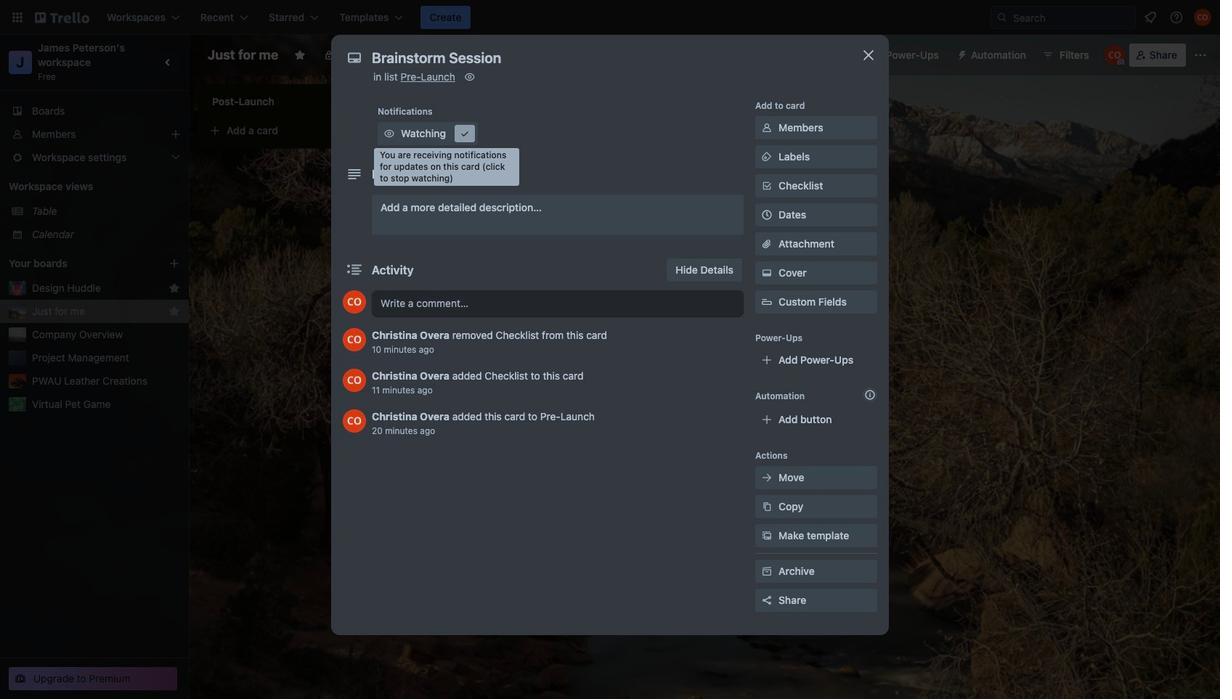 Task type: describe. For each thing, give the bounding box(es) containing it.
2 starred icon image from the top
[[169, 306, 180, 317]]

show menu image
[[1193, 48, 1208, 62]]

primary element
[[0, 0, 1220, 35]]

1 starred icon image from the top
[[169, 283, 180, 294]]

star or unstar board image
[[294, 49, 306, 61]]



Task type: locate. For each thing, give the bounding box(es) containing it.
1 vertical spatial starred icon image
[[169, 306, 180, 317]]

your boards with 6 items element
[[9, 255, 147, 272]]

add board image
[[169, 258, 180, 269]]

Board name text field
[[200, 44, 286, 67]]

sm image
[[760, 121, 774, 135], [458, 126, 472, 141], [760, 150, 774, 164], [760, 266, 774, 280], [760, 471, 774, 485], [760, 500, 774, 514], [760, 529, 774, 543]]

None text field
[[365, 45, 844, 71]]

sm image
[[951, 44, 971, 64], [463, 70, 477, 84], [382, 126, 397, 141], [760, 564, 774, 579]]

starred icon image
[[169, 283, 180, 294], [169, 306, 180, 317]]

Search field
[[1008, 7, 1135, 28]]

customize views image
[[455, 48, 470, 62]]

Write a comment text field
[[372, 291, 744, 317]]

christina overa (christinaovera) image
[[343, 291, 366, 314]]

christina overa (christinaovera) image
[[1194, 9, 1212, 26], [1105, 45, 1125, 65], [343, 328, 366, 352], [343, 369, 366, 392], [343, 410, 366, 433]]

search image
[[997, 12, 1008, 23]]

open information menu image
[[1169, 10, 1184, 25]]

0 notifications image
[[1142, 9, 1159, 26]]

create from template… image
[[372, 125, 384, 137]]

close dialog image
[[860, 46, 877, 64]]

0 vertical spatial starred icon image
[[169, 283, 180, 294]]



Task type: vqa. For each thing, say whether or not it's contained in the screenshot.
Your boards with 6 items Element
yes



